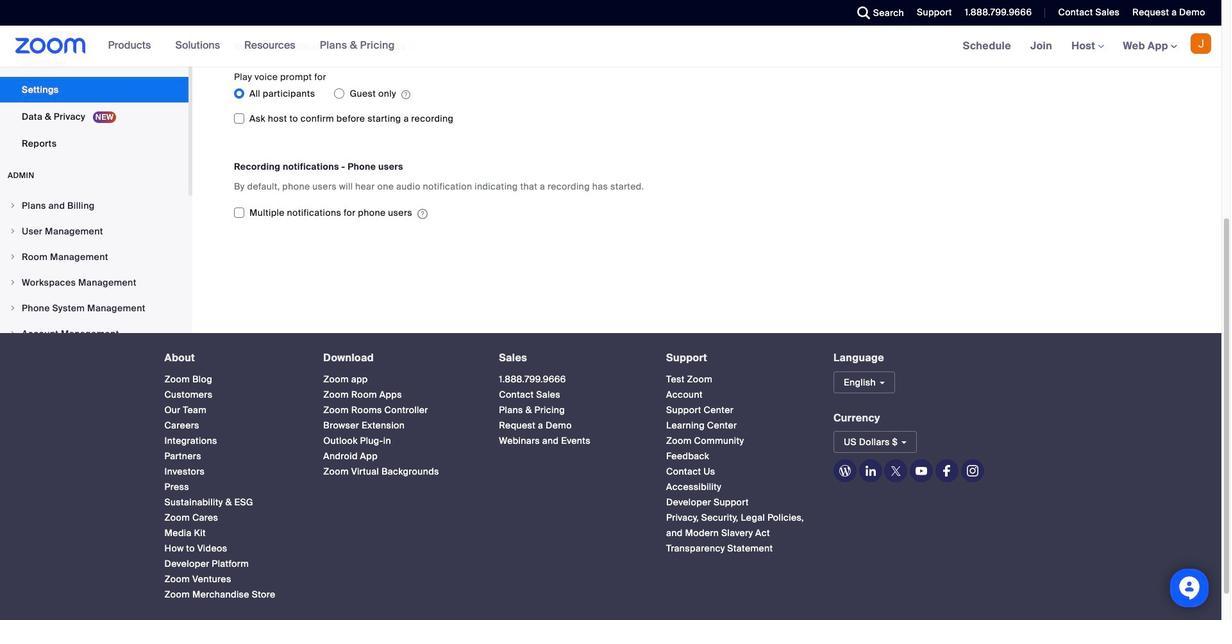 Task type: describe. For each thing, give the bounding box(es) containing it.
5 menu item from the top
[[0, 296, 189, 321]]

meetings navigation
[[954, 26, 1222, 67]]

2 heading from the left
[[323, 353, 476, 364]]

zoom logo image
[[15, 38, 86, 54]]

right image for fourth menu item from the top
[[9, 279, 17, 287]]

3 heading from the left
[[499, 353, 643, 364]]

3 right image from the top
[[9, 305, 17, 312]]

2 menu item from the top
[[0, 219, 189, 244]]

profile picture image
[[1191, 33, 1212, 54]]



Task type: locate. For each thing, give the bounding box(es) containing it.
personal menu menu
[[0, 0, 189, 158]]

1 vertical spatial right image
[[9, 279, 17, 287]]

1 menu item from the top
[[0, 194, 189, 218]]

3 menu item from the top
[[0, 245, 189, 269]]

admin menu menu
[[0, 194, 189, 373]]

4 heading from the left
[[666, 353, 811, 364]]

banner
[[0, 26, 1222, 67]]

learn more about guest only image
[[401, 89, 410, 101]]

product information navigation
[[99, 26, 405, 67]]

1 right image from the top
[[9, 228, 17, 235]]

6 menu item from the top
[[0, 322, 189, 346]]

0 vertical spatial right image
[[9, 228, 17, 235]]

right image
[[9, 228, 17, 235], [9, 279, 17, 287]]

1 right image from the top
[[9, 202, 17, 210]]

right image
[[9, 202, 17, 210], [9, 253, 17, 261], [9, 305, 17, 312], [9, 330, 17, 338]]

menu item
[[0, 194, 189, 218], [0, 219, 189, 244], [0, 245, 189, 269], [0, 271, 189, 295], [0, 296, 189, 321], [0, 322, 189, 346]]

heading
[[165, 353, 300, 364], [323, 353, 476, 364], [499, 353, 643, 364], [666, 353, 811, 364]]

4 menu item from the top
[[0, 271, 189, 295]]

learn more about multiple notifications for phone users image
[[418, 208, 428, 220]]

2 right image from the top
[[9, 279, 17, 287]]

right image for 2nd menu item from the top of the admin menu menu
[[9, 228, 17, 235]]

1 heading from the left
[[165, 353, 300, 364]]

2 right image from the top
[[9, 253, 17, 261]]

option group
[[234, 84, 795, 104]]

4 right image from the top
[[9, 330, 17, 338]]



Task type: vqa. For each thing, say whether or not it's contained in the screenshot.
3rd right image from the top of the Admin Menu 'menu' in the left of the page
yes



